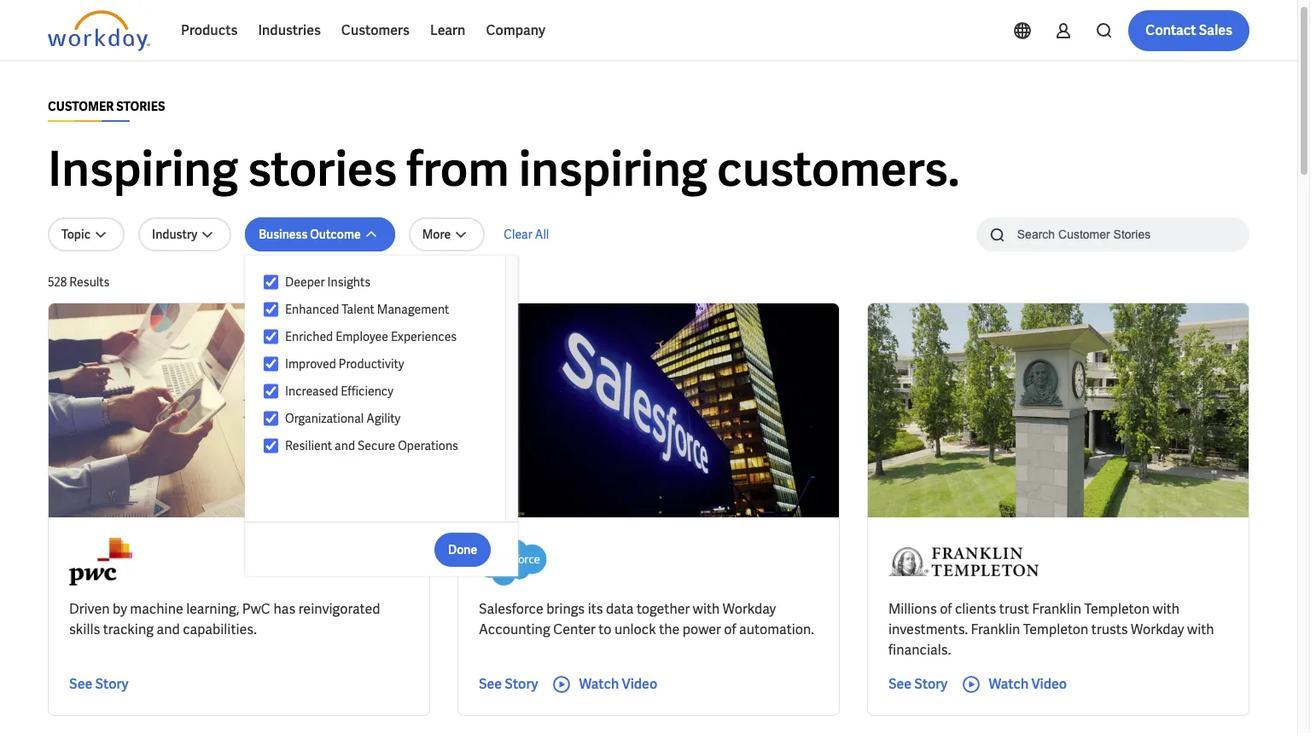 Task type: locate. For each thing, give the bounding box(es) containing it.
2 horizontal spatial see
[[888, 676, 912, 694]]

0 vertical spatial franklin
[[1032, 601, 1081, 619]]

watch video down "millions of clients trust franklin templeton with investments. franklin templeton trusts workday with financials."
[[989, 676, 1067, 694]]

company
[[486, 21, 545, 39]]

2 see from the left
[[479, 676, 502, 694]]

1 horizontal spatial video
[[1031, 676, 1067, 694]]

watch video down to
[[579, 676, 657, 694]]

see story link for salesforce brings its data together with workday accounting center to unlock the power of automation.
[[479, 675, 538, 696]]

see story link down skills
[[69, 675, 128, 696]]

0 vertical spatial workday
[[723, 601, 776, 619]]

watch video link for center
[[552, 675, 657, 696]]

3 see story from the left
[[888, 676, 948, 694]]

learning,
[[186, 601, 239, 619]]

1 watch from the left
[[579, 676, 619, 694]]

organizational agility link
[[278, 409, 489, 429]]

0 horizontal spatial see story
[[69, 676, 128, 694]]

1 horizontal spatial workday
[[1131, 621, 1184, 639]]

watch video link for franklin
[[961, 675, 1067, 696]]

templeton up trusts
[[1084, 601, 1150, 619]]

watch video link down "millions of clients trust franklin templeton with investments. franklin templeton trusts workday with financials."
[[961, 675, 1067, 696]]

increased efficiency link
[[278, 381, 489, 402]]

secure
[[358, 439, 395, 454]]

industries
[[258, 21, 321, 39]]

enhanced talent management
[[285, 302, 449, 317]]

1 horizontal spatial watch video link
[[961, 675, 1067, 696]]

528 results
[[48, 275, 110, 290]]

company button
[[476, 10, 556, 51]]

2 horizontal spatial see story link
[[888, 675, 948, 696]]

has
[[273, 601, 296, 619]]

of up investments.
[[940, 601, 952, 619]]

see story link down the accounting
[[479, 675, 538, 696]]

operations
[[398, 439, 458, 454]]

customers button
[[331, 10, 420, 51]]

2 watch video from the left
[[989, 676, 1067, 694]]

2 see story from the left
[[479, 676, 538, 694]]

0 horizontal spatial watch video
[[579, 676, 657, 694]]

0 horizontal spatial watch
[[579, 676, 619, 694]]

power
[[683, 621, 721, 639]]

brings
[[546, 601, 585, 619]]

see down skills
[[69, 676, 92, 694]]

deeper insights link
[[278, 272, 489, 293]]

1 horizontal spatial story
[[505, 676, 538, 694]]

1 horizontal spatial see story
[[479, 676, 538, 694]]

0 horizontal spatial watch video link
[[552, 675, 657, 696]]

watch video for to
[[579, 676, 657, 694]]

driven by machine learning, pwc has reinvigorated skills tracking and capabilities.
[[69, 601, 380, 639]]

more
[[422, 227, 451, 242]]

increased
[[285, 384, 338, 399]]

watch down to
[[579, 676, 619, 694]]

1 vertical spatial templeton
[[1023, 621, 1088, 639]]

0 horizontal spatial and
[[157, 621, 180, 639]]

story for salesforce brings its data together with workday accounting center to unlock the power of automation.
[[505, 676, 538, 694]]

2 watch video link from the left
[[961, 675, 1067, 696]]

pricewaterhousecoopers global licensing services corporation (pwc) image
[[69, 539, 132, 586]]

salesforce.com image
[[479, 539, 547, 586]]

inspiring
[[519, 138, 707, 201]]

enriched
[[285, 329, 333, 345]]

products button
[[171, 10, 248, 51]]

driven
[[69, 601, 110, 619]]

and down machine
[[157, 621, 180, 639]]

story down the accounting
[[505, 676, 538, 694]]

and
[[335, 439, 355, 454], [157, 621, 180, 639]]

0 vertical spatial of
[[940, 601, 952, 619]]

watch video for templeton
[[989, 676, 1067, 694]]

millions of clients trust franklin templeton with investments. franklin templeton trusts workday with financials.
[[888, 601, 1214, 660]]

data
[[606, 601, 634, 619]]

the
[[659, 621, 680, 639]]

1 video from the left
[[622, 676, 657, 694]]

together
[[637, 601, 690, 619]]

watch for center
[[579, 676, 619, 694]]

None checkbox
[[264, 357, 278, 372], [264, 384, 278, 399], [264, 411, 278, 427], [264, 357, 278, 372], [264, 384, 278, 399], [264, 411, 278, 427]]

1 watch video link from the left
[[552, 675, 657, 696]]

video down "millions of clients trust franklin templeton with investments. franklin templeton trusts workday with financials."
[[1031, 676, 1067, 694]]

tracking
[[103, 621, 154, 639]]

0 vertical spatial and
[[335, 439, 355, 454]]

watch down "millions of clients trust franklin templeton with investments. franklin templeton trusts workday with financials."
[[989, 676, 1029, 694]]

see for millions of clients trust franklin templeton with investments. franklin templeton trusts workday with financials.
[[888, 676, 912, 694]]

franklin
[[1032, 601, 1081, 619], [971, 621, 1020, 639]]

see story link down the financials. on the right of the page
[[888, 675, 948, 696]]

1 see from the left
[[69, 676, 92, 694]]

done
[[448, 542, 477, 558]]

1 watch video from the left
[[579, 676, 657, 694]]

1 vertical spatial and
[[157, 621, 180, 639]]

2 video from the left
[[1031, 676, 1067, 694]]

0 horizontal spatial with
[[693, 601, 720, 619]]

trusts
[[1091, 621, 1128, 639]]

experiences
[[391, 329, 457, 345]]

of right power
[[724, 621, 736, 639]]

results
[[69, 275, 110, 290]]

3 see story link from the left
[[888, 675, 948, 696]]

watch video link down to
[[552, 675, 657, 696]]

talent
[[342, 302, 375, 317]]

None checkbox
[[264, 275, 278, 290], [264, 302, 278, 317], [264, 329, 278, 345], [264, 439, 278, 454], [264, 275, 278, 290], [264, 302, 278, 317], [264, 329, 278, 345], [264, 439, 278, 454]]

automation.
[[739, 621, 814, 639]]

video down unlock
[[622, 676, 657, 694]]

2 see story link from the left
[[479, 675, 538, 696]]

franklin down trust
[[971, 621, 1020, 639]]

1 vertical spatial of
[[724, 621, 736, 639]]

2 horizontal spatial see story
[[888, 676, 948, 694]]

0 horizontal spatial video
[[622, 676, 657, 694]]

business outcome
[[259, 227, 361, 242]]

improved
[[285, 357, 336, 372]]

industry button
[[138, 218, 231, 252]]

3 story from the left
[[914, 676, 948, 694]]

0 horizontal spatial franklin
[[971, 621, 1020, 639]]

story
[[95, 676, 128, 694], [505, 676, 538, 694], [914, 676, 948, 694]]

workday
[[723, 601, 776, 619], [1131, 621, 1184, 639]]

templeton down trust
[[1023, 621, 1088, 639]]

2 horizontal spatial with
[[1187, 621, 1214, 639]]

workday right trusts
[[1131, 621, 1184, 639]]

story down the financials. on the right of the page
[[914, 676, 948, 694]]

1 story from the left
[[95, 676, 128, 694]]

see
[[69, 676, 92, 694], [479, 676, 502, 694], [888, 676, 912, 694]]

center
[[553, 621, 596, 639]]

capabilities.
[[183, 621, 257, 639]]

clients
[[955, 601, 996, 619]]

story down tracking
[[95, 676, 128, 694]]

franklin right trust
[[1032, 601, 1081, 619]]

1 vertical spatial franklin
[[971, 621, 1020, 639]]

1 vertical spatial workday
[[1131, 621, 1184, 639]]

2 horizontal spatial story
[[914, 676, 948, 694]]

2 watch from the left
[[989, 676, 1029, 694]]

topic button
[[48, 218, 125, 252]]

with
[[693, 601, 720, 619], [1153, 601, 1180, 619], [1187, 621, 1214, 639]]

0 horizontal spatial see story link
[[69, 675, 128, 696]]

3 see from the left
[[888, 676, 912, 694]]

business
[[259, 227, 308, 242]]

0 horizontal spatial workday
[[723, 601, 776, 619]]

see story down the accounting
[[479, 676, 538, 694]]

resilient and secure operations
[[285, 439, 458, 454]]

1 horizontal spatial see
[[479, 676, 502, 694]]

watch video
[[579, 676, 657, 694], [989, 676, 1067, 694]]

trust
[[999, 601, 1029, 619]]

from
[[406, 138, 509, 201]]

1 horizontal spatial watch
[[989, 676, 1029, 694]]

see down the financials. on the right of the page
[[888, 676, 912, 694]]

enhanced
[[285, 302, 339, 317]]

resilient
[[285, 439, 332, 454]]

see story
[[69, 676, 128, 694], [479, 676, 538, 694], [888, 676, 948, 694]]

see story down the financials. on the right of the page
[[888, 676, 948, 694]]

improved productivity link
[[278, 354, 489, 375]]

workday up automation.
[[723, 601, 776, 619]]

and inside driven by machine learning, pwc has reinvigorated skills tracking and capabilities.
[[157, 621, 180, 639]]

watch video link
[[552, 675, 657, 696], [961, 675, 1067, 696]]

employee
[[336, 329, 388, 345]]

of inside salesforce brings its data together with workday accounting center to unlock the power of automation.
[[724, 621, 736, 639]]

see down the accounting
[[479, 676, 502, 694]]

1 horizontal spatial of
[[940, 601, 952, 619]]

1 horizontal spatial watch video
[[989, 676, 1067, 694]]

Search Customer Stories text field
[[1007, 219, 1216, 249]]

see story down skills
[[69, 676, 128, 694]]

management
[[377, 302, 449, 317]]

clear
[[504, 227, 532, 242]]

0 horizontal spatial of
[[724, 621, 736, 639]]

and down organizational agility
[[335, 439, 355, 454]]

0 horizontal spatial story
[[95, 676, 128, 694]]

1 horizontal spatial see story link
[[479, 675, 538, 696]]

1 horizontal spatial and
[[335, 439, 355, 454]]

watch
[[579, 676, 619, 694], [989, 676, 1029, 694]]

0 horizontal spatial see
[[69, 676, 92, 694]]

2 story from the left
[[505, 676, 538, 694]]



Task type: describe. For each thing, give the bounding box(es) containing it.
sales
[[1199, 21, 1232, 39]]

story for millions of clients trust franklin templeton with investments. franklin templeton trusts workday with financials.
[[914, 676, 948, 694]]

all
[[535, 227, 549, 242]]

organizational agility
[[285, 411, 400, 427]]

products
[[181, 21, 238, 39]]

improved productivity
[[285, 357, 404, 372]]

deeper
[[285, 275, 325, 290]]

workday inside salesforce brings its data together with workday accounting center to unlock the power of automation.
[[723, 601, 776, 619]]

skills
[[69, 621, 100, 639]]

more button
[[408, 218, 485, 252]]

financials.
[[888, 642, 951, 660]]

deeper insights
[[285, 275, 371, 290]]

topic
[[61, 227, 91, 242]]

contact
[[1146, 21, 1196, 39]]

0 vertical spatial templeton
[[1084, 601, 1150, 619]]

to
[[599, 621, 612, 639]]

see story for millions of clients trust franklin templeton with investments. franklin templeton trusts workday with financials.
[[888, 676, 948, 694]]

pwc
[[242, 601, 271, 619]]

resilient and secure operations link
[[278, 436, 489, 457]]

millions
[[888, 601, 937, 619]]

customer
[[48, 99, 114, 114]]

1 horizontal spatial with
[[1153, 601, 1180, 619]]

inspiring stories from inspiring customers.
[[48, 138, 960, 201]]

efficiency
[[341, 384, 393, 399]]

learn button
[[420, 10, 476, 51]]

contact sales
[[1146, 21, 1232, 39]]

see story link for millions of clients trust franklin templeton with investments. franklin templeton trusts workday with financials.
[[888, 675, 948, 696]]

investments.
[[888, 621, 968, 639]]

clear all
[[504, 227, 549, 242]]

learn
[[430, 21, 466, 39]]

video for templeton
[[1031, 676, 1067, 694]]

inspiring
[[48, 138, 238, 201]]

1 horizontal spatial franklin
[[1032, 601, 1081, 619]]

clear all button
[[499, 218, 554, 252]]

productivity
[[339, 357, 404, 372]]

contact sales link
[[1128, 10, 1249, 51]]

franklin templeton companies, llc image
[[888, 539, 1039, 586]]

enhanced talent management link
[[278, 300, 489, 320]]

video for to
[[622, 676, 657, 694]]

accounting
[[479, 621, 550, 639]]

customers.
[[717, 138, 960, 201]]

increased efficiency
[[285, 384, 393, 399]]

of inside "millions of clients trust franklin templeton with investments. franklin templeton trusts workday with financials."
[[940, 601, 952, 619]]

stories
[[248, 138, 397, 201]]

done button
[[434, 533, 491, 567]]

watch for franklin
[[989, 676, 1029, 694]]

reinvigorated
[[298, 601, 380, 619]]

business outcome button
[[245, 218, 395, 252]]

salesforce
[[479, 601, 543, 619]]

industry
[[152, 227, 197, 242]]

with inside salesforce brings its data together with workday accounting center to unlock the power of automation.
[[693, 601, 720, 619]]

its
[[588, 601, 603, 619]]

1 see story from the left
[[69, 676, 128, 694]]

see story for salesforce brings its data together with workday accounting center to unlock the power of automation.
[[479, 676, 538, 694]]

stories
[[116, 99, 165, 114]]

customer stories
[[48, 99, 165, 114]]

workday inside "millions of clients trust franklin templeton with investments. franklin templeton trusts workday with financials."
[[1131, 621, 1184, 639]]

salesforce brings its data together with workday accounting center to unlock the power of automation.
[[479, 601, 814, 639]]

by
[[113, 601, 127, 619]]

outcome
[[310, 227, 361, 242]]

agility
[[366, 411, 400, 427]]

unlock
[[614, 621, 656, 639]]

organizational
[[285, 411, 364, 427]]

insights
[[327, 275, 371, 290]]

customers
[[341, 21, 410, 39]]

1 see story link from the left
[[69, 675, 128, 696]]

enriched employee experiences
[[285, 329, 457, 345]]

see for salesforce brings its data together with workday accounting center to unlock the power of automation.
[[479, 676, 502, 694]]

industries button
[[248, 10, 331, 51]]

528
[[48, 275, 67, 290]]

go to the homepage image
[[48, 10, 150, 51]]

enriched employee experiences link
[[278, 327, 489, 347]]



Task type: vqa. For each thing, say whether or not it's contained in the screenshot.
privacy
no



